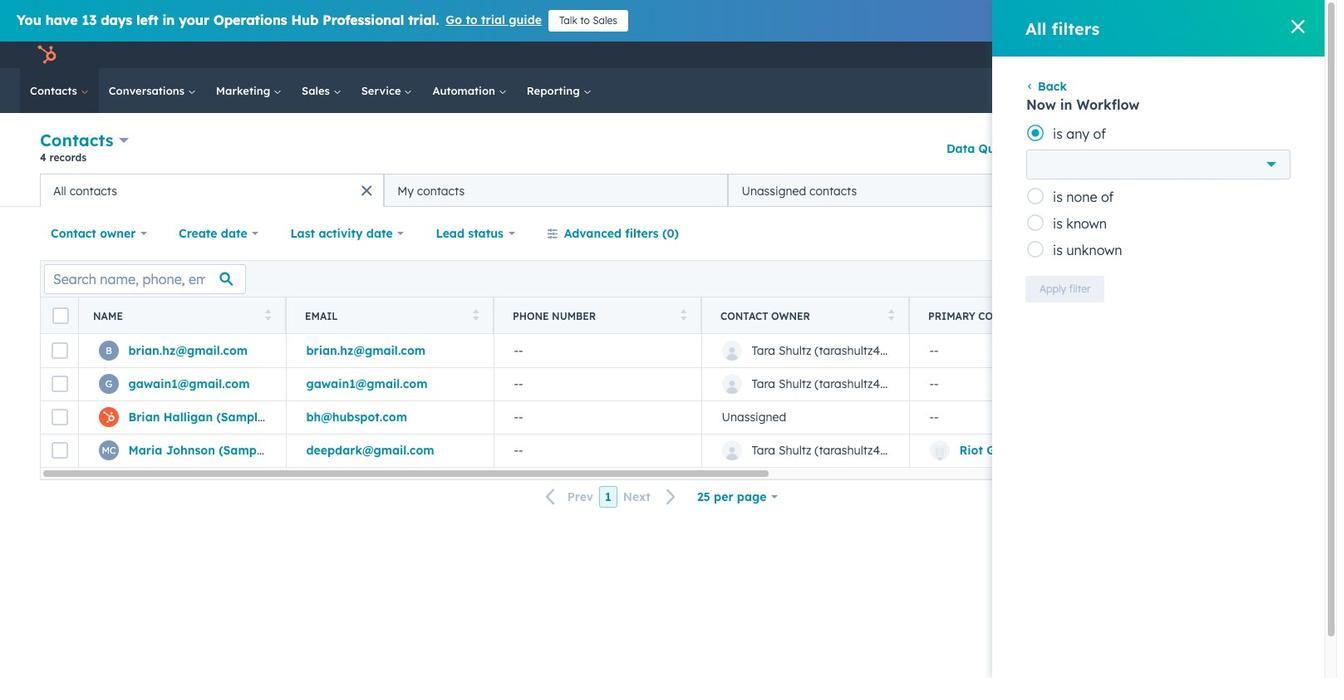 Task type: vqa. For each thing, say whether or not it's contained in the screenshot.
trial.
yes



Task type: describe. For each thing, give the bounding box(es) containing it.
back
[[1039, 79, 1068, 94]]

contact) for deepdark@gmail.com
[[270, 443, 321, 458]]

unassigned contacts button
[[729, 174, 1073, 207]]

(tarashultz49@gmail.com) for gawain1@gmail.com
[[815, 377, 960, 392]]

conversations link
[[99, 68, 206, 113]]

none
[[1067, 189, 1098, 205]]

import
[[1130, 142, 1163, 154]]

service
[[361, 84, 404, 97]]

tara for brian.hz@gmail.com
[[752, 343, 776, 358]]

all contacts button
[[40, 174, 384, 207]]

25 per page
[[698, 490, 767, 505]]

brian halligan (sample contact)
[[128, 410, 318, 425]]

is known
[[1054, 215, 1108, 232]]

unassigned button
[[702, 401, 910, 434]]

have
[[45, 12, 78, 28]]

import button
[[1116, 135, 1177, 162]]

actions button
[[1033, 135, 1106, 162]]

trial.
[[408, 12, 439, 28]]

guide
[[509, 12, 542, 27]]

tara shultz (tarashultz49@gmail.com) button for deepdark@gmail.com
[[702, 434, 960, 467]]

tara for gawain1@gmail.com
[[752, 377, 776, 392]]

your
[[179, 12, 210, 28]]

advanced filters (0) button
[[536, 217, 690, 250]]

1 gawain1@gmail.com link from the left
[[128, 377, 250, 392]]

contacts button
[[40, 128, 129, 152]]

add view (3/50)
[[1102, 183, 1196, 198]]

bh@hubspot.com link
[[306, 410, 407, 425]]

contact owner button
[[40, 217, 158, 250]]

all filters
[[1026, 18, 1100, 39]]

-- button for deepdark@gmail.com
[[494, 434, 702, 467]]

filter
[[1070, 283, 1091, 295]]

unassigned for unassigned contacts
[[742, 183, 807, 198]]

press to sort. element for email
[[473, 309, 479, 323]]

apoptosis studios 2
[[1178, 48, 1279, 62]]

records
[[49, 151, 87, 164]]

contacts link
[[20, 68, 99, 113]]

gawain1@gmail.com link inside button
[[306, 377, 428, 392]]

show features button
[[1203, 10, 1309, 31]]

sales link
[[292, 68, 351, 113]]

1 brian.hz@gmail.com link from the left
[[128, 343, 248, 358]]

unknown
[[1067, 242, 1123, 259]]

1 gawain1@gmail.com from the left
[[128, 377, 250, 392]]

contacts banner
[[40, 127, 1286, 174]]

2
[[1273, 48, 1279, 62]]

all for all views
[[1224, 183, 1239, 198]]

all for all contacts
[[53, 183, 66, 198]]

next button
[[618, 487, 687, 508]]

1 button
[[600, 486, 618, 508]]

brian halligan (sample contact) link
[[128, 410, 318, 425]]

0 vertical spatial contacts
[[30, 84, 80, 97]]

marketing
[[216, 84, 274, 97]]

brian
[[128, 410, 160, 425]]

settings image
[[1104, 49, 1119, 64]]

hubspot image
[[37, 45, 57, 65]]

talk
[[560, 14, 578, 27]]

deepdark@gmail.com
[[306, 443, 435, 458]]

tara shultz image
[[1160, 47, 1175, 62]]

service link
[[351, 68, 423, 113]]

talk to sales button
[[549, 10, 629, 32]]

tara shultz (tarashultz49@gmail.com) for brian.hz@gmail.com
[[752, 343, 960, 358]]

to inside button
[[581, 14, 590, 27]]

settings link
[[1101, 42, 1122, 68]]

shultz for deepdark@gmail.com
[[779, 443, 812, 458]]

press to sort. element for phone number
[[681, 309, 687, 323]]

is for is known
[[1054, 215, 1063, 232]]

hub
[[292, 12, 319, 28]]

create contact
[[1201, 142, 1271, 154]]

calling image
[[1007, 49, 1022, 64]]

25 per page button
[[687, 481, 789, 514]]

add
[[1102, 183, 1125, 198]]

tara shultz (tarashultz49@gmail.com) for gawain1@gmail.com
[[752, 377, 960, 392]]

tara shultz (tarashultz49@gmail.com) button for gawain1@gmail.com
[[702, 368, 960, 401]]

close image
[[1292, 20, 1306, 33]]

is none of
[[1054, 189, 1115, 205]]

days
[[101, 12, 132, 28]]

phone number
[[513, 310, 596, 322]]

shultz for gawain1@gmail.com
[[779, 377, 812, 392]]

apply filter button
[[1026, 276, 1105, 303]]

riot games link
[[960, 443, 1027, 458]]

4 records
[[40, 151, 87, 164]]

unassigned for unassigned
[[722, 410, 787, 425]]

filters for advanced
[[626, 226, 659, 241]]

talk to sales
[[560, 14, 618, 27]]

professional
[[323, 12, 404, 28]]

contact owner inside popup button
[[51, 226, 136, 241]]

-- button for brian.hz@gmail.com
[[494, 334, 702, 368]]

(sample for halligan
[[217, 410, 265, 425]]

deepdark@gmail.com button
[[286, 434, 494, 467]]

1
[[605, 490, 612, 505]]

number
[[552, 310, 596, 322]]

notifications image
[[1128, 49, 1143, 64]]

is unknown
[[1054, 242, 1123, 259]]

1 press to sort. element from the left
[[265, 309, 271, 323]]

lead status button
[[425, 217, 526, 250]]

date inside popup button
[[221, 226, 248, 241]]

data quality
[[947, 141, 1022, 156]]

contacts for unassigned contacts
[[810, 183, 858, 198]]

(tarashultz49@gmail.com) for brian.hz@gmail.com
[[815, 343, 960, 358]]

(0)
[[663, 226, 679, 241]]

contact inside contact owner popup button
[[51, 226, 96, 241]]

all views link
[[1213, 174, 1286, 207]]

studios
[[1232, 48, 1270, 62]]

create date button
[[168, 217, 270, 250]]

contact
[[1236, 142, 1271, 154]]

0 vertical spatial in
[[163, 12, 175, 28]]

email
[[305, 310, 338, 322]]

is for is any of
[[1054, 126, 1063, 142]]

back button
[[1026, 79, 1068, 94]]

brian.hz@gmail.com button
[[286, 334, 494, 368]]

company
[[979, 310, 1030, 322]]

press to sort. image for contact
[[889, 309, 895, 321]]

reporting
[[527, 84, 583, 97]]

1 brian.hz@gmail.com from the left
[[128, 343, 248, 358]]

filters for all
[[1052, 18, 1100, 39]]

trial
[[481, 12, 506, 27]]

bh@hubspot.com
[[306, 410, 407, 425]]

data quality link
[[936, 132, 1023, 165]]

of for is none of
[[1102, 189, 1115, 205]]

known
[[1067, 215, 1108, 232]]

-- button for bh@hubspot.com
[[494, 401, 702, 434]]

now in workflow
[[1027, 96, 1140, 113]]



Task type: locate. For each thing, give the bounding box(es) containing it.
is for is unknown
[[1054, 242, 1063, 259]]

(sample for johnson
[[219, 443, 267, 458]]

0 horizontal spatial brian.hz@gmail.com link
[[128, 343, 248, 358]]

2 horizontal spatial contacts
[[810, 183, 858, 198]]

2 vertical spatial (tarashultz49@gmail.com)
[[815, 443, 960, 458]]

marketplaces image
[[1041, 49, 1056, 64]]

0 horizontal spatial all
[[53, 183, 66, 198]]

2 tara shultz (tarashultz49@gmail.com) button from the top
[[702, 368, 960, 401]]

brian.hz@gmail.com up halligan
[[128, 343, 248, 358]]

sales inside talk to sales button
[[593, 14, 618, 27]]

2 gawain1@gmail.com from the left
[[306, 377, 428, 392]]

3 tara from the top
[[752, 443, 776, 458]]

0 vertical spatial contact owner
[[51, 226, 136, 241]]

of right none at the right top of page
[[1102, 189, 1115, 205]]

tara shultz (tarashultz49@gmail.com) for deepdark@gmail.com
[[752, 443, 960, 458]]

1 vertical spatial tara
[[752, 377, 776, 392]]

0 horizontal spatial gawain1@gmail.com
[[128, 377, 250, 392]]

filters inside button
[[626, 226, 659, 241]]

2 horizontal spatial all
[[1224, 183, 1239, 198]]

filters left (0) at the top of the page
[[626, 226, 659, 241]]

press to sort. element for contact owner
[[889, 309, 895, 323]]

3 -- button from the top
[[494, 401, 702, 434]]

all left views
[[1224, 183, 1239, 198]]

all down 4 records
[[53, 183, 66, 198]]

primary company column header
[[910, 298, 1118, 334]]

sales inside sales link
[[302, 84, 333, 97]]

1 vertical spatial (tarashultz49@gmail.com)
[[815, 377, 960, 392]]

1 shultz from the top
[[779, 343, 812, 358]]

quality
[[979, 141, 1022, 156]]

0 horizontal spatial filters
[[626, 226, 659, 241]]

3 contacts from the left
[[810, 183, 858, 198]]

1 horizontal spatial all
[[1026, 18, 1047, 39]]

maria
[[128, 443, 162, 458]]

(tarashultz49@gmail.com) for deepdark@gmail.com
[[815, 443, 960, 458]]

1 -- button from the top
[[494, 334, 702, 368]]

pagination navigation
[[536, 486, 687, 508]]

1 date from the left
[[221, 226, 248, 241]]

create inside button
[[1201, 142, 1233, 154]]

lead
[[436, 226, 465, 241]]

all up the marketplaces popup button
[[1026, 18, 1047, 39]]

2 vertical spatial tara shultz (tarashultz49@gmail.com)
[[752, 443, 960, 458]]

1 tara shultz (tarashultz49@gmail.com) from the top
[[752, 343, 960, 358]]

0 vertical spatial (tarashultz49@gmail.com)
[[815, 343, 960, 358]]

1 vertical spatial sales
[[302, 84, 333, 97]]

to right go
[[466, 12, 478, 27]]

games
[[987, 443, 1027, 458]]

bh@hubspot.com button
[[286, 401, 494, 434]]

2 vertical spatial tara
[[752, 443, 776, 458]]

Search name, phone, email addresses, or company search field
[[44, 264, 246, 294]]

go to trial guide link
[[446, 10, 542, 32]]

unassigned contacts
[[742, 183, 858, 198]]

1 vertical spatial of
[[1102, 189, 1115, 205]]

is for is none of
[[1054, 189, 1063, 205]]

of right any
[[1094, 126, 1107, 142]]

lead status
[[436, 226, 504, 241]]

next
[[623, 490, 651, 505]]

1 horizontal spatial contact
[[721, 310, 769, 322]]

help button
[[1070, 42, 1098, 68]]

0 vertical spatial (sample
[[217, 410, 265, 425]]

riot
[[960, 443, 984, 458]]

marketing link
[[206, 68, 292, 113]]

0 horizontal spatial in
[[163, 12, 175, 28]]

show features
[[1203, 13, 1286, 28]]

prev
[[568, 490, 594, 505]]

1 vertical spatial in
[[1061, 96, 1073, 113]]

2 horizontal spatial press to sort. image
[[889, 309, 895, 321]]

1 horizontal spatial gawain1@gmail.com
[[306, 377, 428, 392]]

now
[[1027, 96, 1057, 113]]

brian.hz@gmail.com link up gawain1@gmail.com button
[[306, 343, 426, 358]]

2 gawain1@gmail.com link from the left
[[306, 377, 428, 392]]

brian.hz@gmail.com up gawain1@gmail.com button
[[306, 343, 426, 358]]

contact) down bh@hubspot.com link
[[270, 443, 321, 458]]

0 horizontal spatial press to sort. image
[[473, 309, 479, 321]]

show
[[1203, 13, 1234, 28]]

2 vertical spatial shultz
[[779, 443, 812, 458]]

apoptosis
[[1178, 48, 1229, 62]]

press to sort. image for phone
[[681, 309, 687, 321]]

3 tara shultz (tarashultz49@gmail.com) from the top
[[752, 443, 960, 458]]

0 vertical spatial tara
[[752, 343, 776, 358]]

1 (tarashultz49@gmail.com) from the top
[[815, 343, 960, 358]]

is down is known on the top of the page
[[1054, 242, 1063, 259]]

tara shultz (tarashultz49@gmail.com) button for brian.hz@gmail.com
[[702, 334, 960, 368]]

1 horizontal spatial brian.hz@gmail.com
[[306, 343, 426, 358]]

2 press to sort. image from the left
[[681, 309, 687, 321]]

to inside you have 13 days left in your operations hub professional trial. go to trial guide
[[466, 12, 478, 27]]

1 vertical spatial contact
[[721, 310, 769, 322]]

0 vertical spatial unassigned
[[742, 183, 807, 198]]

0 horizontal spatial date
[[221, 226, 248, 241]]

name
[[93, 310, 123, 322]]

1 horizontal spatial brian.hz@gmail.com link
[[306, 343, 426, 358]]

1 horizontal spatial in
[[1061, 96, 1073, 113]]

0 vertical spatial filters
[[1052, 18, 1100, 39]]

of for is any of
[[1094, 126, 1107, 142]]

create inside popup button
[[179, 226, 217, 241]]

status
[[468, 226, 504, 241]]

date inside popup button
[[367, 226, 393, 241]]

0 horizontal spatial contact owner
[[51, 226, 136, 241]]

unassigned
[[742, 183, 807, 198], [722, 410, 787, 425]]

2 tara from the top
[[752, 377, 776, 392]]

2 shultz from the top
[[779, 377, 812, 392]]

0 vertical spatial of
[[1094, 126, 1107, 142]]

2 brian.hz@gmail.com link from the left
[[306, 343, 426, 358]]

owner inside popup button
[[100, 226, 136, 241]]

date right activity on the top left of the page
[[367, 226, 393, 241]]

workflow
[[1077, 96, 1140, 113]]

2 -- button from the top
[[494, 368, 702, 401]]

0 vertical spatial create
[[1201, 142, 1233, 154]]

0 horizontal spatial create
[[179, 226, 217, 241]]

(sample
[[217, 410, 265, 425], [219, 443, 267, 458]]

0 vertical spatial tara shultz (tarashultz49@gmail.com)
[[752, 343, 960, 358]]

Search HubSpot search field
[[1093, 77, 1296, 105]]

gawain1@gmail.com inside button
[[306, 377, 428, 392]]

0 horizontal spatial to
[[466, 12, 478, 27]]

in down "back" on the right
[[1061, 96, 1073, 113]]

1 contacts from the left
[[70, 183, 117, 198]]

1 vertical spatial create
[[179, 226, 217, 241]]

1 horizontal spatial contacts
[[417, 183, 465, 198]]

gawain1@gmail.com button
[[286, 368, 494, 401]]

apply filter
[[1040, 283, 1091, 295]]

activity
[[319, 226, 363, 241]]

is left known
[[1054, 215, 1063, 232]]

4 -- button from the top
[[494, 434, 702, 467]]

-- button
[[494, 334, 702, 368], [494, 368, 702, 401], [494, 401, 702, 434], [494, 434, 702, 467]]

any
[[1067, 126, 1090, 142]]

my
[[398, 183, 414, 198]]

1 horizontal spatial contact owner
[[721, 310, 811, 322]]

1 vertical spatial contacts
[[40, 130, 114, 151]]

per
[[714, 490, 734, 505]]

tara shultz (tarashultz49@gmail.com)
[[752, 343, 960, 358], [752, 377, 960, 392], [752, 443, 960, 458]]

you have 13 days left in your operations hub professional trial. go to trial guide
[[17, 12, 542, 28]]

1 horizontal spatial owner
[[772, 310, 811, 322]]

1 horizontal spatial sales
[[593, 14, 618, 27]]

1 tara shultz (tarashultz49@gmail.com) button from the top
[[702, 334, 960, 368]]

3 (tarashultz49@gmail.com) from the top
[[815, 443, 960, 458]]

gawain1@gmail.com link up halligan
[[128, 377, 250, 392]]

last activity date button
[[280, 217, 415, 250]]

1 vertical spatial contact)
[[270, 443, 321, 458]]

brian.hz@gmail.com link up halligan
[[128, 343, 248, 358]]

brian.hz@gmail.com
[[128, 343, 248, 358], [306, 343, 426, 358]]

(sample down brian halligan (sample contact)
[[219, 443, 267, 458]]

sales left service
[[302, 84, 333, 97]]

create for create date
[[179, 226, 217, 241]]

automation link
[[423, 68, 517, 113]]

1 horizontal spatial date
[[367, 226, 393, 241]]

is left none at the right top of page
[[1054, 189, 1063, 205]]

sales right talk
[[593, 14, 618, 27]]

all contacts
[[53, 183, 117, 198]]

1 vertical spatial (sample
[[219, 443, 267, 458]]

hubspot link
[[27, 42, 70, 68]]

advanced
[[564, 226, 622, 241]]

0 vertical spatial sales
[[593, 14, 618, 27]]

press to sort. image
[[473, 309, 479, 321], [681, 309, 687, 321], [889, 309, 895, 321]]

3 tara shultz (tarashultz49@gmail.com) button from the top
[[702, 434, 960, 467]]

to right talk
[[581, 14, 590, 27]]

gawain1@gmail.com link up bh@hubspot.com link
[[306, 377, 428, 392]]

-- button for gawain1@gmail.com
[[494, 368, 702, 401]]

brian.hz@gmail.com link
[[128, 343, 248, 358], [306, 343, 426, 358]]

you
[[17, 12, 41, 28]]

create left contact
[[1201, 142, 1233, 154]]

all for all filters
[[1026, 18, 1047, 39]]

(sample up maria johnson (sample contact)
[[217, 410, 265, 425]]

13
[[82, 12, 97, 28]]

0 vertical spatial contact)
[[268, 410, 318, 425]]

3 press to sort. image from the left
[[889, 309, 895, 321]]

2 contacts from the left
[[417, 183, 465, 198]]

last
[[291, 226, 315, 241]]

2 tara shultz (tarashultz49@gmail.com) from the top
[[752, 377, 960, 392]]

0 vertical spatial shultz
[[779, 343, 812, 358]]

1 horizontal spatial create
[[1201, 142, 1233, 154]]

contacts for my contacts
[[417, 183, 465, 198]]

2 (tarashultz49@gmail.com) from the top
[[815, 377, 960, 392]]

4 press to sort. element from the left
[[889, 309, 895, 323]]

1 vertical spatial owner
[[772, 310, 811, 322]]

4 is from the top
[[1054, 242, 1063, 259]]

contact) up maria johnson (sample contact)
[[268, 410, 318, 425]]

gawain1@gmail.com up halligan
[[128, 377, 250, 392]]

apply
[[1040, 283, 1067, 295]]

maria johnson (sample contact)
[[128, 443, 321, 458]]

prev button
[[536, 487, 600, 508]]

brian.hz@gmail.com inside brian.hz@gmail.com button
[[306, 343, 426, 358]]

0 horizontal spatial contacts
[[70, 183, 117, 198]]

0 horizontal spatial gawain1@gmail.com link
[[128, 377, 250, 392]]

my contacts
[[398, 183, 465, 198]]

my contacts button
[[384, 174, 729, 207]]

3 press to sort. element from the left
[[681, 309, 687, 323]]

1 vertical spatial unassigned
[[722, 410, 787, 425]]

tara for deepdark@gmail.com
[[752, 443, 776, 458]]

0 vertical spatial contact
[[51, 226, 96, 241]]

0 horizontal spatial contact
[[51, 226, 96, 241]]

contact) for bh@hubspot.com
[[268, 410, 318, 425]]

1 horizontal spatial gawain1@gmail.com link
[[306, 377, 428, 392]]

create for create contact
[[1201, 142, 1233, 154]]

left
[[136, 12, 158, 28]]

tara
[[752, 343, 776, 358], [752, 377, 776, 392], [752, 443, 776, 458]]

is
[[1054, 126, 1063, 142], [1054, 189, 1063, 205], [1054, 215, 1063, 232], [1054, 242, 1063, 259]]

data
[[947, 141, 976, 156]]

3 shultz from the top
[[779, 443, 812, 458]]

in right left
[[163, 12, 175, 28]]

1 press to sort. image from the left
[[473, 309, 479, 321]]

1 vertical spatial contact owner
[[721, 310, 811, 322]]

page
[[737, 490, 767, 505]]

all inside button
[[53, 183, 66, 198]]

1 horizontal spatial filters
[[1052, 18, 1100, 39]]

help image
[[1076, 49, 1091, 64]]

owner
[[100, 226, 136, 241], [772, 310, 811, 322]]

press to sort. image
[[265, 309, 271, 321]]

2 brian.hz@gmail.com from the left
[[306, 343, 426, 358]]

1 vertical spatial shultz
[[779, 377, 812, 392]]

3 is from the top
[[1054, 215, 1063, 232]]

phone
[[513, 310, 549, 322]]

2 press to sort. element from the left
[[473, 309, 479, 323]]

create date
[[179, 226, 248, 241]]

reporting link
[[517, 68, 602, 113]]

conversations
[[109, 84, 188, 97]]

is left any
[[1054, 126, 1063, 142]]

create down all contacts button
[[179, 226, 217, 241]]

1 vertical spatial tara shultz (tarashultz49@gmail.com)
[[752, 377, 960, 392]]

contacts for all contacts
[[70, 183, 117, 198]]

0 horizontal spatial brian.hz@gmail.com
[[128, 343, 248, 358]]

press to sort. element
[[265, 309, 271, 323], [473, 309, 479, 323], [681, 309, 687, 323], [889, 309, 895, 323]]

(3/50)
[[1159, 183, 1196, 198]]

is any of
[[1054, 126, 1107, 142]]

2 is from the top
[[1054, 189, 1063, 205]]

johnson
[[166, 443, 215, 458]]

apoptosis studios 2 menu
[[998, 42, 1306, 68]]

1 vertical spatial filters
[[626, 226, 659, 241]]

primary
[[929, 310, 976, 322]]

0 vertical spatial owner
[[100, 226, 136, 241]]

actions
[[1047, 142, 1082, 154]]

brian.hz@gmail.com link inside button
[[306, 343, 426, 358]]

gawain1@gmail.com up bh@hubspot.com link
[[306, 377, 428, 392]]

shultz for brian.hz@gmail.com
[[779, 343, 812, 358]]

1 tara from the top
[[752, 343, 776, 358]]

contact
[[51, 226, 96, 241], [721, 310, 769, 322]]

sales
[[593, 14, 618, 27], [302, 84, 333, 97]]

1 horizontal spatial to
[[581, 14, 590, 27]]

0 horizontal spatial owner
[[100, 226, 136, 241]]

0 horizontal spatial sales
[[302, 84, 333, 97]]

maria johnson (sample contact) link
[[128, 443, 321, 458]]

date down all contacts button
[[221, 226, 248, 241]]

1 horizontal spatial press to sort. image
[[681, 309, 687, 321]]

2 date from the left
[[367, 226, 393, 241]]

contacts down hubspot link
[[30, 84, 80, 97]]

filters up help popup button
[[1052, 18, 1100, 39]]

1 is from the top
[[1054, 126, 1063, 142]]

calling button
[[1000, 42, 1028, 68]]

contacts up records
[[40, 130, 114, 151]]

contacts inside popup button
[[40, 130, 114, 151]]



